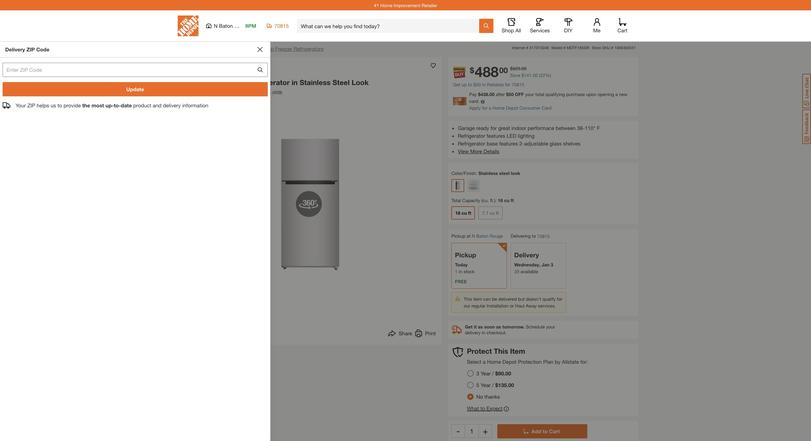 Task type: describe. For each thing, give the bounding box(es) containing it.
stainless inside the "vissani 18 cu. ft. top freezer refrigerator in stainless steel look"
[[300, 78, 331, 87]]

cu for 7.1 cu ft
[[490, 211, 495, 216]]

to-
[[114, 102, 121, 109]]

to right us
[[57, 102, 62, 109]]

get it as soon as tomorrow.
[[465, 325, 525, 330]]

18 inside the "vissani 18 cu. ft. top freezer refrigerator in stainless steel look"
[[176, 78, 184, 87]]

opening
[[598, 92, 614, 97]]

garage
[[458, 125, 475, 131]]

ft.)
[[490, 198, 496, 204]]

1 as from the left
[[478, 325, 483, 330]]

1
[[455, 269, 458, 275]]

317013048
[[530, 45, 549, 50]]

print
[[425, 331, 436, 337]]

0 vertical spatial home
[[380, 2, 393, 8]]

What can we help you find today? search field
[[301, 19, 479, 33]]

0 vertical spatial :
[[476, 171, 477, 176]]

your inside schedule your delivery in checkout.
[[546, 325, 555, 330]]

internet
[[512, 45, 525, 50]]

more
[[470, 148, 482, 155]]

feedback link image
[[803, 109, 811, 144]]

add to cart button
[[498, 425, 588, 439]]

70815 link
[[537, 233, 550, 240]]

away
[[526, 304, 537, 309]]

delivery for delivery wednesday, jan 3 39 available
[[514, 252, 539, 259]]

2-
[[520, 141, 524, 147]]

Enter ZIP Code telephone field
[[3, 63, 257, 77]]

get for get it as soon as tomorrow.
[[465, 325, 473, 330]]

(1717) link
[[173, 87, 225, 97]]

18 inside button
[[455, 211, 461, 216]]

delivering to 70815
[[511, 234, 550, 239]]

70815 button
[[267, 23, 289, 29]]

2 horizontal spatial top
[[265, 46, 274, 52]]

get up to $50 in  rebates for 70815
[[453, 82, 525, 88]]

shop all button
[[501, 18, 522, 34]]

no
[[477, 394, 483, 400]]

doesn't
[[526, 297, 541, 302]]

38-
[[577, 125, 585, 131]]

get for get up to $50 in  rebates for 70815
[[453, 82, 461, 88]]

this inside protect this item select a home depot protection plan by allstate for:
[[494, 348, 508, 356]]

0 horizontal spatial delivery
[[163, 102, 181, 109]]

n baton rouge
[[214, 23, 250, 29]]

look
[[352, 78, 369, 87]]

ready
[[476, 125, 489, 131]]

$135.00
[[496, 382, 514, 389]]

get up to $50 in  rebates for 70815 button
[[453, 82, 525, 88]]

details
[[484, 148, 500, 155]]

be
[[492, 297, 497, 302]]

pickup at n baton rouge
[[452, 234, 503, 239]]

pickup for pickup today 1 in stock
[[455, 252, 476, 259]]

a inside your total qualifying purchase upon opening a new card.
[[616, 92, 618, 97]]

your
[[16, 102, 26, 109]]

3 inside delivery wednesday, jan 3 39 available
[[551, 262, 553, 268]]

expect
[[487, 406, 503, 412]]

(1717) button
[[173, 87, 220, 97]]

+
[[483, 427, 488, 436]]

led
[[507, 133, 517, 139]]

1 horizontal spatial freezer
[[275, 46, 292, 52]]

services button
[[530, 18, 550, 34]]

50
[[509, 92, 514, 97]]

info image
[[481, 100, 485, 104]]

your zip helps us to provide the most up-to-date product and delivery information
[[16, 102, 208, 109]]

1 vertical spatial n
[[472, 234, 475, 239]]

#1 home improvement retailer
[[374, 2, 437, 8]]

488
[[475, 63, 499, 80]]

18 cu ft
[[455, 211, 471, 216]]

total
[[536, 92, 544, 97]]

color/finish : stainless steel look
[[452, 171, 520, 176]]

this inside "this item can be delivered but doesn't qualify for our regular installation or haul away services."
[[464, 297, 472, 302]]

top freezer refrigerators link
[[265, 46, 324, 52]]

print button
[[415, 330, 436, 339]]

2 # from the left
[[564, 45, 566, 50]]

438.00
[[481, 92, 495, 97]]

1 # from the left
[[526, 45, 529, 50]]

available
[[521, 269, 538, 275]]

the
[[82, 102, 90, 109]]

update
[[126, 86, 144, 92]]

7.1
[[482, 211, 489, 216]]

in inside the "vissani 18 cu. ft. top freezer refrigerator in stainless steel look"
[[292, 78, 298, 87]]

can
[[484, 297, 491, 302]]

the home depot logo image
[[178, 16, 198, 36]]

most
[[92, 102, 104, 109]]

317013048_s01 image
[[212, 107, 406, 302]]

delivery inside schedule your delivery in checkout.
[[465, 330, 481, 336]]

1 vertical spatial .
[[532, 73, 533, 78]]

18 cu ft button
[[452, 207, 475, 220]]

look
[[511, 171, 520, 176]]

total
[[452, 198, 461, 204]]

garage ready for great indoor performace between 38-110° f refrigerator features led lighting refrigerator base features 2-adjustable glass shelves view more details
[[458, 125, 600, 155]]

questions
[[228, 90, 248, 95]]

110°
[[585, 125, 596, 131]]

$ right the pay
[[478, 92, 481, 97]]

0 vertical spatial depot
[[506, 105, 518, 111]]

what
[[467, 406, 479, 412]]

indoor
[[512, 125, 526, 131]]

delivery for delivery zip code
[[5, 46, 25, 52]]

delivered
[[499, 297, 517, 302]]

but
[[518, 297, 525, 302]]

it
[[474, 325, 477, 330]]

by
[[555, 359, 561, 365]]

all
[[516, 27, 521, 33]]

or
[[510, 304, 514, 309]]

rebates
[[487, 82, 504, 88]]

$50
[[474, 82, 481, 88]]

thanks
[[485, 394, 500, 400]]

retailer
[[422, 2, 437, 8]]

haul
[[515, 304, 525, 309]]

between
[[556, 125, 576, 131]]

top inside the "vissani 18 cu. ft. top freezer refrigerator in stainless steel look"
[[207, 78, 219, 87]]

- button
[[452, 425, 465, 439]]

0 vertical spatial cart
[[618, 27, 628, 33]]

at
[[467, 234, 471, 239]]

freezer inside the "vissani 18 cu. ft. top freezer refrigerator in stainless steel look"
[[221, 78, 247, 87]]

0 horizontal spatial .
[[520, 66, 522, 71]]

total capacity (cu. ft.) : 18 cu ft
[[452, 198, 514, 204]]

me
[[593, 27, 601, 33]]

helps
[[37, 102, 49, 109]]

to for delivering to 70815
[[532, 234, 536, 239]]

1 vertical spatial :
[[496, 198, 497, 204]]

1 vertical spatial home
[[493, 105, 505, 111]]

add to cart
[[532, 429, 560, 435]]

2 refrigerators from the left
[[294, 46, 324, 52]]

qualifying
[[546, 92, 565, 97]]

$ right after
[[506, 92, 509, 97]]

2 horizontal spatial cu
[[504, 198, 510, 204]]

regular
[[472, 304, 486, 309]]

diy button
[[558, 18, 579, 34]]

to for add to cart
[[543, 429, 548, 435]]

update button
[[3, 82, 268, 97]]

0 horizontal spatial n
[[214, 23, 218, 29]]

for up 50
[[505, 82, 511, 88]]

f
[[597, 125, 600, 131]]



Task type: vqa. For each thing, say whether or not it's contained in the screenshot.
it. in the Excellent value, but some cons For the price you pay, it is a great value.  The set is beautiful, stylish and pretty sturdy.  However, I have some issues with it:    1) the back cushions are uncomfortably low - you'll see this complaint pop up in some of the other reviews on the homedepot.com website.  I didn't think it would bother me, but when sitting back with my legs up (which is why I wanted a sectional in the first place) I can't get into a fully relaxed position, because my back and shoulders have nothing to support it.  the back cushions come to about midway up my back.  I usually use an extra cushion and prop it up against my wall as a pillow.    2) the cushions are AWFUL.  they flatten out so much that you can feel the bottom of the sectional frame, but they do seem to eventually go back to original shape after use.  the fabric is very scratchy and has a funny smell, which dissipated after about a week or so, but water seems to bead off, so that's good.    Would I recommend this? It would all depend on its intended use.  If you are looking for extra seating for guests on a casual basis and you like the style of the sofa, it's a great purchase.  However, if you plan on spending a lot of time, lounging, taking naps or if you want a comfortable space to sit for extended periods of time, I would spend the extra money and get a different sectional.
no



Task type: locate. For each thing, give the bounding box(es) containing it.
stainless left steel at the top right
[[479, 171, 498, 176]]

cu right 7.1
[[490, 211, 495, 216]]

70815 right delivering
[[537, 234, 550, 239]]

$ 629 . 00 save $ 141 . 00 ( 22 %)
[[510, 66, 551, 78]]

pickup for pickup at n baton rouge
[[452, 234, 466, 239]]

0 horizontal spatial 70815
[[275, 23, 289, 29]]

2 horizontal spatial ft
[[511, 198, 514, 204]]

for inside garage ready for great indoor performace between 38-110° f refrigerator features led lighting refrigerator base features 2-adjustable glass shelves view more details
[[491, 125, 497, 131]]

delivery left code
[[5, 46, 25, 52]]

0 vertical spatial get
[[453, 82, 461, 88]]

get left it in the right of the page
[[465, 325, 473, 330]]

0 vertical spatial year
[[481, 371, 491, 377]]

1 horizontal spatial 00
[[522, 66, 527, 71]]

baton
[[219, 23, 233, 29], [476, 234, 489, 239]]

home inside protect this item select a home depot protection plan by allstate for:
[[487, 359, 501, 365]]

2 horizontal spatial 70815
[[537, 234, 550, 239]]

share
[[399, 331, 412, 337]]

0 vertical spatial stainless
[[300, 78, 331, 87]]

for inside "this item can be delivered but doesn't qualify for our regular installation or haul away services."
[[557, 297, 563, 302]]

a left new
[[616, 92, 618, 97]]

our
[[464, 304, 471, 309]]

/ left $90.00
[[492, 371, 494, 377]]

refrigerator inside the "vissani 18 cu. ft. top freezer refrigerator in stainless steel look"
[[249, 78, 290, 87]]

/ left $135.00
[[492, 382, 494, 389]]

your left total
[[525, 92, 534, 97]]

pickup left "at"
[[452, 234, 466, 239]]

home right the #1
[[380, 2, 393, 8]]

3 right jan
[[551, 262, 553, 268]]

None field
[[465, 425, 479, 439]]

performace
[[528, 125, 555, 131]]

baton right "at"
[[476, 234, 489, 239]]

questions & answers (409)
[[228, 90, 282, 95]]

00 right 629
[[522, 66, 527, 71]]

to
[[468, 82, 472, 88], [57, 102, 62, 109], [532, 234, 536, 239], [481, 406, 485, 412], [543, 429, 548, 435]]

home up 3 year / $90.00
[[487, 359, 501, 365]]

cart right add
[[549, 429, 560, 435]]

freezer up questions
[[221, 78, 247, 87]]

delivery zip code
[[5, 46, 49, 52]]

store
[[592, 45, 601, 50]]

this up our
[[464, 297, 472, 302]]

get left the "up"
[[453, 82, 461, 88]]

:
[[476, 171, 477, 176], [496, 198, 497, 204]]

1 vertical spatial 3
[[477, 371, 479, 377]]

plan
[[543, 359, 554, 365]]

white image
[[469, 181, 479, 191]]

1 vertical spatial freezer
[[221, 78, 247, 87]]

1 vertical spatial delivery
[[465, 330, 481, 336]]

top rated
[[177, 62, 195, 66]]

a right select
[[483, 359, 486, 365]]

freezer down 70815 button
[[275, 46, 292, 52]]

code
[[36, 46, 49, 52]]

/
[[261, 46, 263, 52], [492, 371, 494, 377], [492, 382, 494, 389]]

zip for code
[[26, 46, 35, 52]]

$ 488 00
[[470, 63, 508, 80]]

: up the white image
[[476, 171, 477, 176]]

629
[[513, 66, 520, 71]]

1 horizontal spatial 18
[[455, 211, 461, 216]]

1 vertical spatial baton
[[476, 234, 489, 239]]

to right add
[[543, 429, 548, 435]]

to left 70815 'link'
[[532, 234, 536, 239]]

date
[[121, 102, 132, 109]]

for
[[505, 82, 511, 88], [482, 105, 488, 111], [491, 125, 497, 131], [557, 297, 563, 302]]

item
[[474, 297, 482, 302]]

0 horizontal spatial your
[[525, 92, 534, 97]]

$ up 'save'
[[510, 66, 513, 71]]

cart up 1006460551 on the top
[[618, 27, 628, 33]]

ft right the ft.)
[[511, 198, 514, 204]]

for left 'great'
[[491, 125, 497, 131]]

me button
[[587, 18, 607, 34]]

for:
[[581, 359, 588, 365]]

stainless left 'steel'
[[300, 78, 331, 87]]

&
[[250, 90, 252, 95]]

00 inside $ 488 00
[[499, 66, 508, 75]]

1 horizontal spatial cart
[[618, 27, 628, 33]]

steel
[[499, 171, 510, 176]]

0 vertical spatial your
[[525, 92, 534, 97]]

0 vertical spatial 70815
[[275, 23, 289, 29]]

card
[[542, 105, 552, 111]]

depot down 50
[[506, 105, 518, 111]]

pickup today 1 in stock
[[455, 252, 476, 275]]

1 year from the top
[[481, 371, 491, 377]]

39
[[514, 269, 519, 275]]

features down led
[[500, 141, 518, 147]]

new
[[619, 92, 628, 97]]

option group containing 3 year /
[[465, 368, 519, 403]]

2 vertical spatial refrigerator
[[458, 141, 485, 147]]

delivery inside delivery wednesday, jan 3 39 available
[[514, 252, 539, 259]]

adjustable
[[524, 141, 548, 147]]

ft right 7.1
[[496, 211, 499, 216]]

1 vertical spatial /
[[492, 371, 494, 377]]

1 vertical spatial stainless
[[479, 171, 498, 176]]

1 horizontal spatial rouge
[[490, 234, 503, 239]]

n right the home depot logo
[[214, 23, 218, 29]]

zip left code
[[26, 46, 35, 52]]

home down after
[[493, 105, 505, 111]]

1 horizontal spatial delivery
[[465, 330, 481, 336]]

zip
[[26, 46, 35, 52], [27, 102, 35, 109]]

1 horizontal spatial :
[[496, 198, 497, 204]]

1 vertical spatial features
[[500, 141, 518, 147]]

1 vertical spatial year
[[481, 382, 491, 389]]

off
[[515, 92, 524, 97]]

1 vertical spatial zip
[[27, 102, 35, 109]]

your inside your total qualifying purchase upon opening a new card.
[[525, 92, 534, 97]]

delivery
[[5, 46, 25, 52], [514, 252, 539, 259]]

to right the "up"
[[468, 82, 472, 88]]

18 right the ft.)
[[498, 198, 503, 204]]

2 vertical spatial a
[[483, 359, 486, 365]]

2 as from the left
[[496, 325, 501, 330]]

1 horizontal spatial .
[[532, 73, 533, 78]]

0 vertical spatial features
[[487, 133, 505, 139]]

this left item
[[494, 348, 508, 356]]

as up checkout.
[[496, 325, 501, 330]]

2 vertical spatial home
[[487, 359, 501, 365]]

ft.
[[198, 78, 205, 87]]

1 vertical spatial 18
[[498, 198, 503, 204]]

3
[[551, 262, 553, 268], [477, 371, 479, 377]]

$ left '488'
[[470, 66, 474, 75]]

top up (1717)
[[207, 78, 219, 87]]

2 horizontal spatial 18
[[498, 198, 503, 204]]

/ for 5 year /
[[492, 382, 494, 389]]

purchase
[[566, 92, 585, 97]]

0 horizontal spatial get
[[453, 82, 461, 88]]

: right (cu.
[[496, 198, 497, 204]]

protection
[[518, 359, 542, 365]]

00 left the ( at the top of page
[[533, 73, 538, 78]]

for right qualify
[[557, 297, 563, 302]]

/ inside refrigerators / top freezer refrigerators
[[261, 46, 263, 52]]

pickup up today
[[455, 252, 476, 259]]

to inside what to expect button
[[481, 406, 485, 412]]

00 left 'save'
[[499, 66, 508, 75]]

0 vertical spatial .
[[520, 66, 522, 71]]

0 vertical spatial pickup
[[452, 234, 466, 239]]

great
[[498, 125, 510, 131]]

22
[[541, 73, 546, 78]]

cu right the ft.)
[[504, 198, 510, 204]]

to right what
[[481, 406, 485, 412]]

as right it in the right of the page
[[478, 325, 483, 330]]

year for 3
[[481, 371, 491, 377]]

1 horizontal spatial top
[[207, 78, 219, 87]]

0 horizontal spatial ft
[[468, 211, 471, 216]]

features up base
[[487, 133, 505, 139]]

1 refrigerators from the left
[[229, 46, 259, 52]]

0 vertical spatial baton
[[219, 23, 233, 29]]

and
[[153, 102, 162, 109]]

3 year / $90.00
[[477, 371, 511, 377]]

/ for 3 year /
[[492, 371, 494, 377]]

as
[[478, 325, 483, 330], [496, 325, 501, 330]]

zip right 'your'
[[27, 102, 35, 109]]

pay $ 438.00 after $ 50 off
[[469, 92, 524, 97]]

year for 5
[[481, 382, 491, 389]]

provide
[[64, 102, 81, 109]]

cu down capacity
[[462, 211, 467, 216]]

protect
[[467, 348, 492, 356]]

cu for 18 cu ft
[[462, 211, 467, 216]]

apply now image
[[453, 97, 469, 106]]

1 horizontal spatial 3
[[551, 262, 553, 268]]

checkout.
[[487, 330, 507, 336]]

n
[[214, 23, 218, 29], [472, 234, 475, 239]]

item
[[510, 348, 525, 356]]

vissani
[[176, 71, 192, 77]]

apply
[[469, 105, 481, 111]]

this
[[464, 297, 472, 302], [494, 348, 508, 356]]

1 horizontal spatial n
[[472, 234, 475, 239]]

3 up the 5
[[477, 371, 479, 377]]

ft down capacity
[[468, 211, 471, 216]]

1 vertical spatial a
[[489, 105, 491, 111]]

schedule your delivery in checkout.
[[465, 325, 555, 336]]

1 vertical spatial cart
[[549, 429, 560, 435]]

1 vertical spatial depot
[[503, 359, 517, 365]]

freezer
[[275, 46, 292, 52], [221, 78, 247, 87]]

1 horizontal spatial delivery
[[514, 252, 539, 259]]

# right model
[[564, 45, 566, 50]]

to inside "add to cart" button
[[543, 429, 548, 435]]

ft inside 7.1 cu ft button
[[496, 211, 499, 216]]

diy
[[564, 27, 573, 33]]

rated
[[184, 62, 195, 66]]

2 vertical spatial top
[[207, 78, 219, 87]]

# right sku
[[611, 45, 614, 50]]

1 vertical spatial refrigerator
[[458, 133, 485, 139]]

cart inside button
[[549, 429, 560, 435]]

0 horizontal spatial 3
[[477, 371, 479, 377]]

1 horizontal spatial this
[[494, 348, 508, 356]]

delivery down it in the right of the page
[[465, 330, 481, 336]]

0 horizontal spatial 00
[[499, 66, 508, 75]]

1 horizontal spatial baton
[[476, 234, 489, 239]]

services.
[[538, 304, 556, 309]]

year up 5 year / $135.00
[[481, 371, 491, 377]]

$ inside $ 488 00
[[470, 66, 474, 75]]

depot inside protect this item select a home depot protection plan by allstate for:
[[503, 359, 517, 365]]

your right schedule
[[546, 325, 555, 330]]

0 horizontal spatial baton
[[219, 23, 233, 29]]

mdtf18ssr
[[567, 45, 590, 50]]

0 horizontal spatial top
[[177, 62, 183, 66]]

4.5 stars image
[[176, 90, 204, 95]]

refrigerator up answers
[[249, 78, 290, 87]]

pay
[[469, 92, 477, 97]]

allstate
[[562, 359, 579, 365]]

3 # from the left
[[611, 45, 614, 50]]

1 vertical spatial get
[[465, 325, 473, 330]]

0 horizontal spatial stainless
[[300, 78, 331, 87]]

1 horizontal spatial your
[[546, 325, 555, 330]]

delivery right and
[[163, 102, 181, 109]]

rouge down the 7.1 cu ft
[[490, 234, 503, 239]]

0 vertical spatial rouge
[[234, 23, 250, 29]]

zip for helps
[[27, 102, 35, 109]]

stainless steel look image
[[453, 181, 463, 191]]

1 vertical spatial rouge
[[490, 234, 503, 239]]

apply for a home depot consumer card
[[469, 105, 552, 111]]

to for what to expect
[[481, 406, 485, 412]]

in
[[292, 78, 298, 87], [482, 82, 486, 88], [459, 269, 462, 275], [482, 330, 486, 336]]

for down info image
[[482, 105, 488, 111]]

n right "at"
[[472, 234, 475, 239]]

0 vertical spatial this
[[464, 297, 472, 302]]

0 horizontal spatial rouge
[[234, 23, 250, 29]]

70815 up off
[[512, 82, 525, 88]]

1 horizontal spatial 70815
[[512, 82, 525, 88]]

rouge up refrigerators link
[[234, 23, 250, 29]]

0 horizontal spatial #
[[526, 45, 529, 50]]

18 down total
[[455, 211, 461, 216]]

refrigerator up more
[[458, 141, 485, 147]]

0 horizontal spatial refrigerators
[[229, 46, 259, 52]]

/ right refrigerators link
[[261, 46, 263, 52]]

# right internet
[[526, 45, 529, 50]]

1 horizontal spatial ft
[[496, 211, 499, 216]]

(
[[539, 73, 541, 78]]

18 down vissani at the left top of the page
[[176, 78, 184, 87]]

70815 inside button
[[275, 23, 289, 29]]

vissani link
[[176, 70, 195, 78]]

2 horizontal spatial #
[[611, 45, 614, 50]]

2 vertical spatial 18
[[455, 211, 461, 216]]

70815 up refrigerators / top freezer refrigerators
[[275, 23, 289, 29]]

0 horizontal spatial cart
[[549, 429, 560, 435]]

0 horizontal spatial :
[[476, 171, 477, 176]]

a down 438.00
[[489, 105, 491, 111]]

today
[[455, 262, 468, 268]]

$ right 'save'
[[522, 73, 524, 78]]

0 vertical spatial a
[[616, 92, 618, 97]]

ft for 18 cu ft
[[468, 211, 471, 216]]

answers
[[254, 90, 271, 95]]

0 vertical spatial 3
[[551, 262, 553, 268]]

2 horizontal spatial a
[[616, 92, 618, 97]]

delivery up the wednesday,
[[514, 252, 539, 259]]

#1
[[374, 2, 379, 8]]

%)
[[546, 73, 551, 78]]

1 horizontal spatial refrigerators
[[294, 46, 324, 52]]

0 horizontal spatial delivery
[[5, 46, 25, 52]]

in inside schedule your delivery in checkout.
[[482, 330, 486, 336]]

a inside protect this item select a home depot protection plan by allstate for:
[[483, 359, 486, 365]]

refrigerators / top freezer refrigerators
[[229, 46, 324, 52]]

in inside pickup today 1 in stock
[[459, 269, 462, 275]]

2 horizontal spatial 00
[[533, 73, 538, 78]]

1 vertical spatial your
[[546, 325, 555, 330]]

1 horizontal spatial stainless
[[479, 171, 498, 176]]

share button
[[389, 330, 412, 339]]

to inside delivering to 70815
[[532, 234, 536, 239]]

$
[[470, 66, 474, 75], [510, 66, 513, 71], [522, 73, 524, 78], [478, 92, 481, 97], [506, 92, 509, 97]]

0 vertical spatial zip
[[26, 46, 35, 52]]

n baton rouge button
[[472, 234, 503, 239]]

option group
[[465, 368, 519, 403]]

top left rated
[[177, 62, 183, 66]]

1 horizontal spatial get
[[465, 325, 473, 330]]

shop
[[502, 27, 514, 33]]

1 vertical spatial pickup
[[455, 252, 476, 259]]

0 vertical spatial n
[[214, 23, 218, 29]]

refrigerator down 'garage'
[[458, 133, 485, 139]]

1 vertical spatial delivery
[[514, 252, 539, 259]]

year right the 5
[[481, 382, 491, 389]]

3 inside option group
[[477, 371, 479, 377]]

1 horizontal spatial #
[[564, 45, 566, 50]]

shop all
[[502, 27, 521, 33]]

0 horizontal spatial as
[[478, 325, 483, 330]]

0 vertical spatial 18
[[176, 78, 184, 87]]

70815 inside delivering to 70815
[[537, 234, 550, 239]]

0 vertical spatial refrigerator
[[249, 78, 290, 87]]

1 vertical spatial 70815
[[512, 82, 525, 88]]

2 year from the top
[[481, 382, 491, 389]]

0 vertical spatial top
[[265, 46, 274, 52]]

depot down item
[[503, 359, 517, 365]]

1 vertical spatial top
[[177, 62, 183, 66]]

0 horizontal spatial freezer
[[221, 78, 247, 87]]

drawer close image
[[258, 47, 263, 52]]

baton left 9pm
[[219, 23, 233, 29]]

ft for 7.1 cu ft
[[496, 211, 499, 216]]

top right drawer close icon
[[265, 46, 274, 52]]

1 horizontal spatial a
[[489, 105, 491, 111]]

cu
[[504, 198, 510, 204], [462, 211, 467, 216], [490, 211, 495, 216]]

ft inside 18 cu ft button
[[468, 211, 471, 216]]

qualify
[[543, 297, 556, 302]]

cu.
[[186, 78, 196, 87]]

what to expect
[[467, 406, 503, 412]]

home
[[380, 2, 393, 8], [493, 105, 505, 111], [487, 359, 501, 365]]



